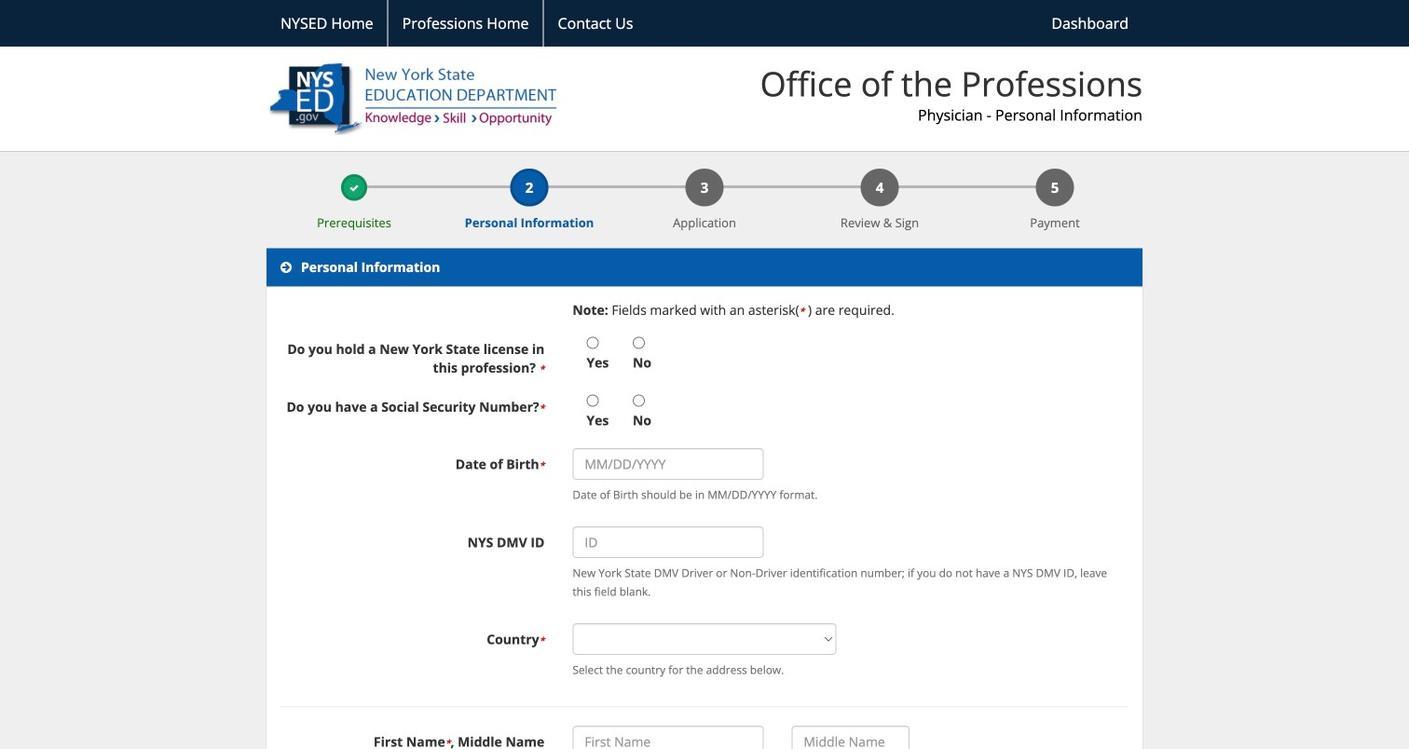Task type: vqa. For each thing, say whether or not it's contained in the screenshot.
Middle Name text box at right
yes



Task type: describe. For each thing, give the bounding box(es) containing it.
MM/DD/YYYY text field
[[573, 449, 764, 480]]

ID text field
[[573, 527, 764, 559]]



Task type: locate. For each thing, give the bounding box(es) containing it.
Middle Name text field
[[792, 726, 910, 749]]

None radio
[[587, 337, 599, 349], [587, 395, 599, 407], [633, 395, 645, 407], [587, 337, 599, 349], [587, 395, 599, 407], [633, 395, 645, 407]]

First Name text field
[[573, 726, 764, 749]]

None radio
[[633, 337, 645, 349]]

arrow circle right image
[[281, 261, 292, 274]]

check image
[[350, 184, 359, 193]]



